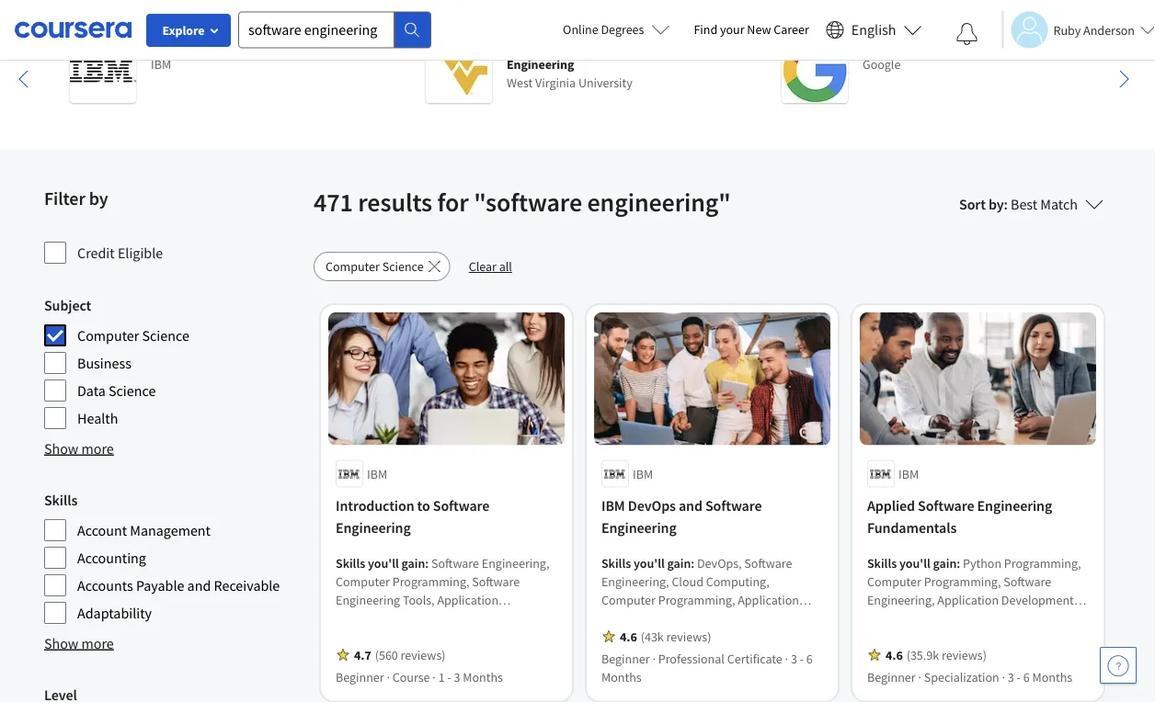 Task type: locate. For each thing, give the bounding box(es) containing it.
and inside ibm devops and software engineering
[[679, 497, 703, 516]]

ruby
[[1054, 22, 1081, 38]]

4.6 for applied software engineering fundamentals
[[886, 647, 903, 664]]

and for ibm devops and software engineering
[[679, 497, 703, 516]]

show down health
[[44, 440, 79, 458]]

by for filter
[[89, 187, 108, 210]]

devops inside ibm devops and software engineering
[[628, 497, 676, 516]]

you'll down introduction to software engineering
[[368, 555, 399, 572]]

2 horizontal spatial you'll
[[900, 555, 931, 572]]

:
[[1004, 195, 1008, 213], [425, 555, 429, 572], [691, 555, 695, 572], [957, 555, 960, 572]]

None search field
[[238, 11, 431, 48]]

software inside master of science in software engineering west virginia university
[[619, 38, 670, 54]]

and for accounts payable and receivable
[[187, 577, 211, 595]]

1 vertical spatial show more button
[[44, 633, 114, 655]]

4.6 left the (35.9k
[[886, 647, 903, 664]]

university
[[578, 75, 633, 91]]

1 vertical spatial devops
[[628, 497, 676, 516]]

science down results
[[382, 258, 424, 275]]

0 vertical spatial 4.6
[[620, 629, 637, 645]]

show for adaptability
[[44, 635, 79, 653]]

reviews) up beginner · course · 1 - 3 months
[[401, 647, 446, 664]]

4.6 (43k reviews)
[[620, 629, 711, 645]]

2 gain from the left
[[667, 555, 691, 572]]

1 vertical spatial 4.6
[[886, 647, 903, 664]]

software
[[244, 38, 295, 54], [619, 38, 670, 54], [433, 497, 490, 516], [706, 497, 762, 516], [918, 497, 975, 516]]

devops
[[175, 38, 217, 54], [628, 497, 676, 516]]

471 results for "software engineering"
[[314, 186, 731, 218]]

google image
[[782, 37, 848, 103]]

coursera image
[[15, 15, 132, 44]]

1 more from the top
[[81, 440, 114, 458]]

- right "1"
[[447, 669, 451, 686]]

introduction
[[336, 497, 414, 516]]

computer inside computer science button
[[326, 258, 380, 275]]

professional
[[658, 651, 725, 667]]

1 horizontal spatial gain
[[667, 555, 691, 572]]

beginner · professional certificate · 3 - 6 months
[[602, 651, 813, 686]]

skills you'll gain : down ibm devops and software engineering
[[602, 555, 697, 572]]

skills down ibm devops and software engineering
[[602, 555, 631, 572]]

1 vertical spatial computer science
[[77, 327, 189, 345]]

clear all button
[[458, 252, 523, 281]]

3 you'll from the left
[[900, 555, 931, 572]]

0 vertical spatial devops
[[175, 38, 217, 54]]

reviews) for engineering
[[401, 647, 446, 664]]

0 vertical spatial show more button
[[44, 438, 114, 460]]

more down health
[[81, 440, 114, 458]]

virginia
[[535, 75, 576, 91]]

show down 'adaptability'
[[44, 635, 79, 653]]

- for applied software engineering fundamentals
[[1017, 669, 1021, 686]]

0 horizontal spatial 3
[[454, 669, 460, 686]]

by for sort
[[989, 195, 1004, 213]]

reviews) up the specialization on the right bottom of page
[[942, 647, 987, 664]]

2 show more button from the top
[[44, 633, 114, 655]]

2 horizontal spatial beginner
[[867, 669, 916, 686]]

engineering inside applied software engineering fundamentals
[[977, 497, 1052, 516]]

1 horizontal spatial months
[[602, 669, 642, 686]]

3 right certificate
[[791, 651, 797, 667]]

show more button down health
[[44, 438, 114, 460]]

ibm inside ibm devops and software engineering
[[602, 497, 625, 516]]

payable
[[136, 577, 184, 595]]

credit eligible
[[77, 244, 163, 262]]

1 horizontal spatial devops
[[628, 497, 676, 516]]

1 horizontal spatial de
[[982, 38, 996, 54]]

beginner down "(43k"
[[602, 651, 650, 667]]

engineering inside the ibm devops and software engineering ibm
[[297, 38, 365, 54]]

account
[[77, 522, 127, 540]]

specialization
[[924, 669, 1000, 686]]

1 show from the top
[[44, 440, 79, 458]]

certificate
[[727, 651, 783, 667]]

1 vertical spatial google
[[863, 56, 901, 73]]

you'll down fundamentals
[[900, 555, 931, 572]]

of
[[547, 38, 559, 54]]

google
[[999, 38, 1038, 54], [863, 56, 901, 73]]

science left 'in'
[[561, 38, 604, 54]]

de right show notifications 'image'
[[982, 38, 996, 54]]

0 vertical spatial computer science
[[326, 258, 424, 275]]

- inside beginner · professional certificate · 3 - 6 months
[[800, 651, 804, 667]]

1 vertical spatial show more
[[44, 635, 114, 653]]

google down gestión at the right of page
[[863, 56, 901, 73]]

0 horizontal spatial computer
[[77, 327, 139, 345]]

explore button
[[146, 14, 231, 47]]

show more
[[44, 440, 114, 458], [44, 635, 114, 653]]

computer up business
[[77, 327, 139, 345]]

1 vertical spatial and
[[679, 497, 703, 516]]

show more down 'adaptability'
[[44, 635, 114, 653]]

master of science in software engineering west virginia university
[[507, 38, 670, 91]]

months left help center image
[[1033, 669, 1073, 686]]

fundamentals
[[867, 519, 957, 538]]

gain down introduction to software engineering
[[402, 555, 425, 572]]

show more button for adaptability
[[44, 633, 114, 655]]

2 more from the top
[[81, 635, 114, 653]]

applied
[[867, 497, 915, 516]]

2 horizontal spatial months
[[1033, 669, 1073, 686]]

6 right the specialization on the right bottom of page
[[1024, 669, 1030, 686]]

0 horizontal spatial de
[[908, 38, 922, 54]]

4.6 for ibm devops and software engineering
[[620, 629, 637, 645]]

1 gain from the left
[[402, 555, 425, 572]]

4.6
[[620, 629, 637, 645], [886, 647, 903, 664]]

1 horizontal spatial 4.6
[[886, 647, 903, 664]]

gain down ibm devops and software engineering
[[667, 555, 691, 572]]

· right certificate
[[785, 651, 788, 667]]

computer science inside the subject group
[[77, 327, 189, 345]]

subject group
[[44, 294, 303, 430]]

you'll
[[368, 555, 399, 572], [634, 555, 665, 572], [900, 555, 931, 572]]

0 horizontal spatial -
[[447, 669, 451, 686]]

gain down fundamentals
[[933, 555, 957, 572]]

2 horizontal spatial -
[[1017, 669, 1021, 686]]

for
[[437, 186, 469, 218]]

results
[[358, 186, 432, 218]]

: down introduction to software engineering
[[425, 555, 429, 572]]

3
[[791, 651, 797, 667], [454, 669, 460, 686], [1008, 669, 1014, 686]]

beginner down the (35.9k
[[867, 669, 916, 686]]

months down "(43k"
[[602, 669, 642, 686]]

english
[[852, 21, 896, 39]]

skills
[[44, 491, 77, 510], [336, 555, 365, 572], [602, 555, 631, 572], [867, 555, 897, 572]]

de
[[908, 38, 922, 54], [982, 38, 996, 54]]

0 horizontal spatial reviews)
[[401, 647, 446, 664]]

0 vertical spatial show
[[44, 440, 79, 458]]

3 months from the left
[[1033, 669, 1073, 686]]

2 you'll from the left
[[634, 555, 665, 572]]

1 horizontal spatial and
[[220, 38, 241, 54]]

0 horizontal spatial 4.6
[[620, 629, 637, 645]]

de right gestión at the right of page
[[908, 38, 922, 54]]

ibm devops and software engineering ibm
[[151, 38, 365, 73]]

online
[[563, 21, 599, 38]]

you'll for ibm
[[634, 555, 665, 572]]

2 show more from the top
[[44, 635, 114, 653]]

find
[[694, 21, 718, 38]]

(43k
[[641, 629, 664, 645]]

1 horizontal spatial by
[[989, 195, 1004, 213]]

eligible
[[118, 244, 163, 262]]

- right certificate
[[800, 651, 804, 667]]

1 vertical spatial computer
[[77, 327, 139, 345]]

gestión
[[863, 38, 906, 54]]

471
[[314, 186, 353, 218]]

engineering
[[297, 38, 365, 54], [507, 56, 574, 73], [977, 497, 1052, 516], [336, 519, 411, 538], [602, 519, 677, 538]]

0 horizontal spatial months
[[463, 669, 503, 686]]

accounts payable and receivable
[[77, 577, 280, 595]]

show
[[44, 440, 79, 458], [44, 635, 79, 653]]

1 horizontal spatial -
[[800, 651, 804, 667]]

2 horizontal spatial gain
[[933, 555, 957, 572]]

computer down 471
[[326, 258, 380, 275]]

you'll down ibm devops and software engineering
[[634, 555, 665, 572]]

computer science down results
[[326, 258, 424, 275]]

gain for engineering
[[402, 555, 425, 572]]

by right filter
[[89, 187, 108, 210]]

skills down the introduction at the bottom left of the page
[[336, 555, 365, 572]]

gain for fundamentals
[[933, 555, 957, 572]]

1 horizontal spatial 3
[[791, 651, 797, 667]]

0 horizontal spatial computer science
[[77, 327, 189, 345]]

2 months from the left
[[602, 669, 642, 686]]

skills up "account" on the bottom left of page
[[44, 491, 77, 510]]

3 gain from the left
[[933, 555, 957, 572]]

and inside the ibm devops and software engineering ibm
[[220, 38, 241, 54]]

1 horizontal spatial computer
[[326, 258, 380, 275]]

2 vertical spatial and
[[187, 577, 211, 595]]

- right the specialization on the right bottom of page
[[1017, 669, 1021, 686]]

and
[[220, 38, 241, 54], [679, 497, 703, 516], [187, 577, 211, 595]]

show more down health
[[44, 440, 114, 458]]

show more button down 'adaptability'
[[44, 633, 114, 655]]

1 horizontal spatial google
[[999, 38, 1038, 54]]

1 horizontal spatial skills you'll gain :
[[602, 555, 697, 572]]

0 vertical spatial computer
[[326, 258, 380, 275]]

0 horizontal spatial 6
[[807, 651, 813, 667]]

1 you'll from the left
[[368, 555, 399, 572]]

0 vertical spatial show more
[[44, 440, 114, 458]]

devops inside the ibm devops and software engineering ibm
[[175, 38, 217, 54]]

ibm devops and software engineering link
[[602, 495, 823, 540]]

3 skills you'll gain : from the left
[[867, 555, 963, 572]]

2 horizontal spatial skills you'll gain :
[[867, 555, 963, 572]]

1 show more button from the top
[[44, 438, 114, 460]]

6 right certificate
[[807, 651, 813, 667]]

by right the sort
[[989, 195, 1004, 213]]

reviews)
[[666, 629, 711, 645], [401, 647, 446, 664], [942, 647, 987, 664]]

1 horizontal spatial 6
[[1024, 669, 1030, 686]]

1 skills you'll gain : from the left
[[336, 555, 431, 572]]

computer science
[[326, 258, 424, 275], [77, 327, 189, 345]]

anderson
[[1084, 22, 1135, 38]]

computer science up business
[[77, 327, 189, 345]]

: down ibm devops and software engineering
[[691, 555, 695, 572]]

0 horizontal spatial google
[[863, 56, 901, 73]]

skills down fundamentals
[[867, 555, 897, 572]]

skills you'll gain : down fundamentals
[[867, 555, 963, 572]]

1 horizontal spatial computer science
[[326, 258, 424, 275]]

more down 'adaptability'
[[81, 635, 114, 653]]

explore
[[162, 22, 205, 39]]

show more for health
[[44, 440, 114, 458]]

software inside introduction to software engineering
[[433, 497, 490, 516]]

west virginia university image
[[426, 37, 492, 103]]

english button
[[818, 0, 929, 60]]

business
[[77, 354, 131, 373]]

show more button
[[44, 438, 114, 460], [44, 633, 114, 655]]

and for ibm devops and software engineering ibm
[[220, 38, 241, 54]]

0 vertical spatial google
[[999, 38, 1038, 54]]

1 horizontal spatial you'll
[[634, 555, 665, 572]]

engineering inside master of science in software engineering west virginia university
[[507, 56, 574, 73]]

you'll for introduction
[[368, 555, 399, 572]]

1 horizontal spatial beginner
[[602, 651, 650, 667]]

What do you want to learn? text field
[[238, 11, 395, 48]]

devops for ibm devops and software engineering
[[628, 497, 676, 516]]

beginner down 4.7
[[336, 669, 384, 686]]

gain
[[402, 555, 425, 572], [667, 555, 691, 572], [933, 555, 957, 572]]

months
[[463, 669, 503, 686], [602, 669, 642, 686], [1033, 669, 1073, 686]]

: down applied software engineering fundamentals
[[957, 555, 960, 572]]

1 vertical spatial more
[[81, 635, 114, 653]]

4.6 left "(43k"
[[620, 629, 637, 645]]

1
[[438, 669, 445, 686]]

find your new career
[[694, 21, 809, 38]]

ibm image
[[70, 37, 136, 103]]

1 show more from the top
[[44, 440, 114, 458]]

more
[[81, 440, 114, 458], [81, 635, 114, 653]]

sort by : best match
[[959, 195, 1078, 213]]

2 horizontal spatial and
[[679, 497, 703, 516]]

0 horizontal spatial devops
[[175, 38, 217, 54]]

1 vertical spatial show
[[44, 635, 79, 653]]

0 vertical spatial and
[[220, 38, 241, 54]]

google left the ruby
[[999, 38, 1038, 54]]

0 horizontal spatial gain
[[402, 555, 425, 572]]

and inside 'skills' group
[[187, 577, 211, 595]]

software inside applied software engineering fundamentals
[[918, 497, 975, 516]]

·
[[653, 651, 656, 667], [785, 651, 788, 667], [387, 669, 390, 686], [433, 669, 436, 686], [918, 669, 922, 686], [1002, 669, 1005, 686]]

computer
[[326, 258, 380, 275], [77, 327, 139, 345]]

beginner inside beginner · professional certificate · 3 - 6 months
[[602, 651, 650, 667]]

ibm
[[151, 38, 172, 54], [151, 56, 171, 73], [367, 466, 387, 483], [633, 466, 653, 483], [899, 466, 919, 483], [602, 497, 625, 516]]

2 horizontal spatial reviews)
[[942, 647, 987, 664]]

beginner
[[602, 651, 650, 667], [336, 669, 384, 686], [867, 669, 916, 686]]

0 vertical spatial more
[[81, 440, 114, 458]]

3 right "1"
[[454, 669, 460, 686]]

1 horizontal spatial reviews)
[[666, 629, 711, 645]]

0 horizontal spatial beginner
[[336, 669, 384, 686]]

2 skills you'll gain : from the left
[[602, 555, 697, 572]]

0 horizontal spatial and
[[187, 577, 211, 595]]

0 horizontal spatial skills you'll gain :
[[336, 555, 431, 572]]

2 show from the top
[[44, 635, 79, 653]]

reviews) up professional
[[666, 629, 711, 645]]

months right "1"
[[463, 669, 503, 686]]

3 right the specialization on the right bottom of page
[[1008, 669, 1014, 686]]

-
[[800, 651, 804, 667], [447, 669, 451, 686], [1017, 669, 1021, 686]]

engineering inside introduction to software engineering
[[336, 519, 411, 538]]

ibm devops and software engineering
[[602, 497, 762, 538]]

: for ibm devops and software engineering
[[691, 555, 695, 572]]

0 horizontal spatial by
[[89, 187, 108, 210]]

by
[[89, 187, 108, 210], [989, 195, 1004, 213]]

"software
[[474, 186, 582, 218]]

skills you'll gain : down introduction to software engineering
[[336, 555, 431, 572]]

1 months from the left
[[463, 669, 503, 686]]

0 vertical spatial 6
[[807, 651, 813, 667]]

online degrees button
[[548, 9, 685, 50]]

0 horizontal spatial you'll
[[368, 555, 399, 572]]

devops for ibm devops and software engineering ibm
[[175, 38, 217, 54]]



Task type: vqa. For each thing, say whether or not it's contained in the screenshot.


Task type: describe. For each thing, give the bounding box(es) containing it.
- for introduction to software engineering
[[447, 669, 451, 686]]

all
[[499, 258, 512, 275]]

skills for introduction to software engineering
[[336, 555, 365, 572]]

best
[[1011, 195, 1038, 213]]

skills you'll gain : for introduction
[[336, 555, 431, 572]]

engineering"
[[587, 186, 731, 218]]

computer science inside button
[[326, 258, 424, 275]]

science down business
[[109, 382, 156, 400]]

new
[[747, 21, 771, 38]]

data
[[77, 382, 106, 400]]

(35.9k
[[907, 647, 939, 664]]

clear
[[469, 258, 497, 275]]

adaptability
[[77, 604, 152, 623]]

skills inside group
[[44, 491, 77, 510]]

online degrees
[[563, 21, 644, 38]]

· down "(43k"
[[653, 651, 656, 667]]

match
[[1041, 195, 1078, 213]]

skills you'll gain : for ibm
[[602, 555, 697, 572]]

· down the (35.9k
[[918, 669, 922, 686]]

4.6 (35.9k reviews)
[[886, 647, 987, 664]]

ruby anderson
[[1054, 22, 1135, 38]]

beginner for introduction to software engineering
[[336, 669, 384, 686]]

to
[[417, 497, 430, 516]]

software inside ibm devops and software engineering
[[706, 497, 762, 516]]

beginner for applied software engineering fundamentals
[[867, 669, 916, 686]]

4.7
[[354, 647, 371, 664]]

science inside button
[[382, 258, 424, 275]]

in
[[606, 38, 617, 54]]

west
[[507, 75, 533, 91]]

1 de from the left
[[908, 38, 922, 54]]

· right the specialization on the right bottom of page
[[1002, 669, 1005, 686]]

subject
[[44, 296, 91, 315]]

sort
[[959, 195, 986, 213]]

proyectos
[[924, 38, 980, 54]]

software inside the ibm devops and software engineering ibm
[[244, 38, 295, 54]]

management
[[130, 522, 211, 540]]

more for health
[[81, 440, 114, 458]]

show for health
[[44, 440, 79, 458]]

2 de from the left
[[982, 38, 996, 54]]

introduction to software engineering
[[336, 497, 490, 538]]

help center image
[[1107, 655, 1130, 677]]

filter by
[[44, 187, 108, 210]]

receivable
[[214, 577, 280, 595]]

applied software engineering fundamentals link
[[867, 495, 1089, 540]]

beginner · specialization · 3 - 6 months
[[867, 669, 1073, 686]]

computer inside the subject group
[[77, 327, 139, 345]]

skills for ibm devops and software engineering
[[602, 555, 631, 572]]

master
[[507, 38, 545, 54]]

applied software engineering fundamentals
[[867, 497, 1052, 538]]

: left best
[[1004, 195, 1008, 213]]

clear all
[[469, 258, 512, 275]]

accounts
[[77, 577, 133, 595]]

beginner · course · 1 - 3 months
[[336, 669, 503, 686]]

engineering inside ibm devops and software engineering
[[602, 519, 677, 538]]

account management
[[77, 522, 211, 540]]

skills for applied software engineering fundamentals
[[867, 555, 897, 572]]

gestión de proyectos de google google
[[863, 38, 1038, 73]]

science up data science
[[142, 327, 189, 345]]

show more button for health
[[44, 438, 114, 460]]

filter
[[44, 187, 85, 210]]

find your new career link
[[685, 18, 818, 41]]

career
[[774, 21, 809, 38]]

you'll for applied
[[900, 555, 931, 572]]

introduction to software engineering link
[[336, 495, 557, 540]]

health
[[77, 409, 118, 428]]

3 inside beginner · professional certificate · 3 - 6 months
[[791, 651, 797, 667]]

skills group
[[44, 489, 303, 625]]

6 inside beginner · professional certificate · 3 - 6 months
[[807, 651, 813, 667]]

months inside beginner · professional certificate · 3 - 6 months
[[602, 669, 642, 686]]

reviews) for fundamentals
[[942, 647, 987, 664]]

months for applied software engineering fundamentals
[[1033, 669, 1073, 686]]

science inside master of science in software engineering west virginia university
[[561, 38, 604, 54]]

· down (560
[[387, 669, 390, 686]]

· left "1"
[[433, 669, 436, 686]]

accounting
[[77, 549, 146, 568]]

data science
[[77, 382, 156, 400]]

2 horizontal spatial 3
[[1008, 669, 1014, 686]]

beginner for ibm devops and software engineering
[[602, 651, 650, 667]]

gain for software
[[667, 555, 691, 572]]

1 vertical spatial 6
[[1024, 669, 1030, 686]]

show more for adaptability
[[44, 635, 114, 653]]

: for applied software engineering fundamentals
[[957, 555, 960, 572]]

show notifications image
[[956, 23, 978, 45]]

skills you'll gain : for applied
[[867, 555, 963, 572]]

degrees
[[601, 21, 644, 38]]

4.7 (560 reviews)
[[354, 647, 446, 664]]

(560
[[375, 647, 398, 664]]

ruby anderson button
[[1002, 11, 1155, 48]]

computer science button
[[314, 252, 450, 281]]

course
[[393, 669, 430, 686]]

months for introduction to software engineering
[[463, 669, 503, 686]]

reviews) for software
[[666, 629, 711, 645]]

your
[[720, 21, 745, 38]]

credit
[[77, 244, 115, 262]]

more for adaptability
[[81, 635, 114, 653]]

: for introduction to software engineering
[[425, 555, 429, 572]]



